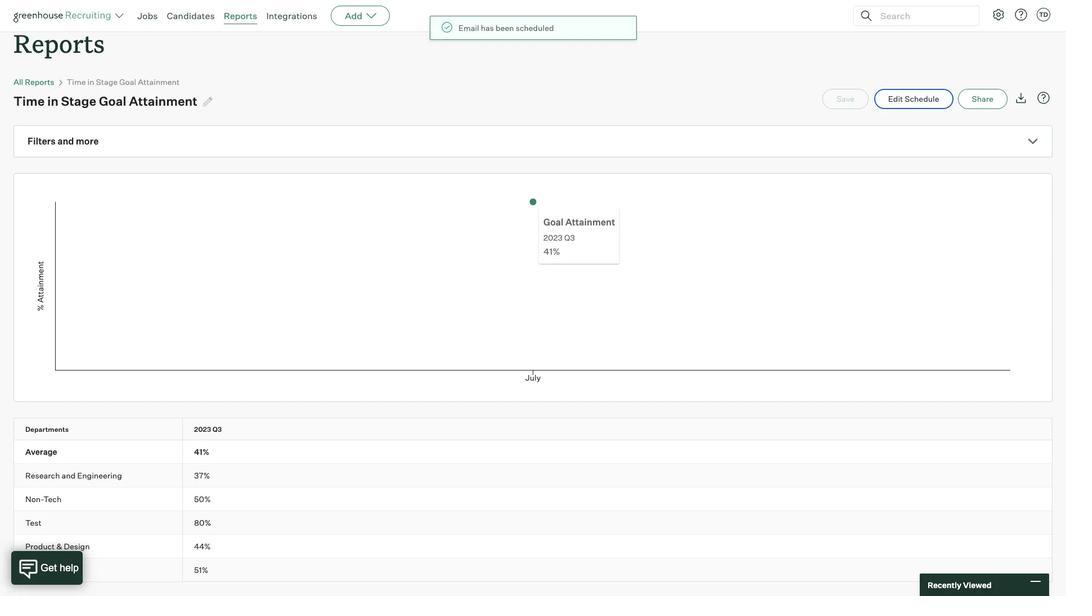 Task type: locate. For each thing, give the bounding box(es) containing it.
1 horizontal spatial 41%
[[544, 246, 561, 257]]

reports right "all"
[[25, 77, 54, 87]]

5 row group from the top
[[14, 535, 1053, 559]]

jobs
[[137, 10, 158, 21]]

0 vertical spatial q3
[[565, 233, 575, 243]]

4 row group from the top
[[14, 512, 1053, 535]]

q3 inside "column header"
[[213, 426, 222, 434]]

candidates
[[167, 10, 215, 21]]

0 vertical spatial attainment
[[138, 77, 180, 87]]

80%
[[194, 519, 211, 528]]

5 row from the top
[[14, 512, 1053, 535]]

time in stage goal attainment link
[[67, 77, 180, 87]]

has
[[481, 23, 494, 33]]

2023 q3 column header
[[183, 419, 272, 440]]

q3 inside goal attainment 2023 q3 41%
[[565, 233, 575, 243]]

and for research
[[62, 471, 76, 481]]

greenhouse recruiting image
[[14, 9, 115, 23]]

row group containing non-tech
[[14, 488, 1053, 512]]

reports down greenhouse recruiting image in the top of the page
[[14, 26, 105, 60]]

0 horizontal spatial time
[[14, 94, 45, 109]]

3 row from the top
[[14, 465, 1053, 488]]

share
[[972, 94, 994, 104]]

all
[[14, 77, 23, 87]]

row containing non-tech
[[14, 488, 1053, 511]]

td button
[[1035, 6, 1053, 24]]

non-tech
[[25, 495, 62, 504]]

0 vertical spatial 41%
[[544, 246, 561, 257]]

departments
[[25, 426, 69, 434]]

departments column header
[[14, 419, 193, 440]]

2 row from the top
[[14, 441, 1053, 464]]

51%
[[194, 566, 208, 575]]

grid containing average
[[14, 419, 1053, 582]]

1 vertical spatial time
[[14, 94, 45, 109]]

row group containing university
[[14, 559, 1053, 582]]

grid
[[14, 419, 1053, 582]]

row containing product & design
[[14, 535, 1053, 559]]

2023
[[544, 233, 563, 243], [194, 426, 211, 434]]

0 vertical spatial in
[[88, 77, 94, 87]]

row for 'grid' containing average
[[14, 419, 1053, 440]]

1 row group from the top
[[14, 441, 1053, 465]]

3 row group from the top
[[14, 488, 1053, 512]]

row for row group containing research and engineering
[[14, 465, 1053, 488]]

row containing departments
[[14, 419, 1053, 440]]

row group containing average
[[14, 441, 1053, 465]]

0 horizontal spatial 41%
[[194, 448, 209, 457]]

0 horizontal spatial q3
[[213, 426, 222, 434]]

row for row group containing average
[[14, 441, 1053, 464]]

row containing research and engineering
[[14, 465, 1053, 488]]

Search text field
[[878, 8, 969, 24]]

configure image
[[992, 8, 1006, 21]]

in
[[88, 77, 94, 87], [47, 94, 59, 109]]

1 vertical spatial attainment
[[129, 94, 197, 109]]

41%
[[544, 246, 561, 257], [194, 448, 209, 457]]

td
[[1040, 11, 1049, 19]]

44%
[[194, 542, 211, 552]]

1 horizontal spatial q3
[[565, 233, 575, 243]]

1 vertical spatial in
[[47, 94, 59, 109]]

goal inside goal attainment 2023 q3 41%
[[544, 217, 564, 228]]

product & design
[[25, 542, 90, 552]]

0 vertical spatial and
[[58, 136, 74, 147]]

non-
[[25, 495, 43, 504]]

td button
[[1037, 8, 1051, 21]]

1 vertical spatial reports
[[14, 26, 105, 60]]

0 vertical spatial time
[[67, 77, 86, 87]]

reports right "candidates" link
[[224, 10, 257, 21]]

more
[[76, 136, 99, 147]]

research and engineering
[[25, 471, 122, 481]]

row containing test
[[14, 512, 1053, 535]]

1 vertical spatial and
[[62, 471, 76, 481]]

1 vertical spatial 41%
[[194, 448, 209, 457]]

tech
[[43, 495, 62, 504]]

1 vertical spatial stage
[[61, 94, 96, 109]]

stage
[[96, 77, 118, 87], [61, 94, 96, 109]]

university
[[25, 566, 63, 575]]

0 vertical spatial goal
[[119, 77, 136, 87]]

row for row group containing university
[[14, 559, 1053, 582]]

row containing average
[[14, 441, 1053, 464]]

1 horizontal spatial 2023
[[544, 233, 563, 243]]

and right the research
[[62, 471, 76, 481]]

41% inside goal attainment 2023 q3 41%
[[544, 246, 561, 257]]

time in stage goal attainment
[[67, 77, 180, 87], [14, 94, 197, 109]]

7 row from the top
[[14, 559, 1053, 582]]

row
[[14, 419, 1053, 440], [14, 441, 1053, 464], [14, 465, 1053, 488], [14, 488, 1053, 511], [14, 512, 1053, 535], [14, 535, 1053, 559], [14, 559, 1053, 582]]

row for row group containing product & design
[[14, 535, 1053, 559]]

time right all reports 'link'
[[67, 77, 86, 87]]

row group
[[14, 441, 1053, 465], [14, 465, 1053, 488], [14, 488, 1053, 512], [14, 512, 1053, 535], [14, 535, 1053, 559], [14, 559, 1053, 582]]

1 vertical spatial 2023
[[194, 426, 211, 434]]

product
[[25, 542, 55, 552]]

6 row from the top
[[14, 535, 1053, 559]]

and left the more at the top left
[[58, 136, 74, 147]]

41% inside 'grid'
[[194, 448, 209, 457]]

2 vertical spatial goal
[[544, 217, 564, 228]]

goal
[[119, 77, 136, 87], [99, 94, 126, 109], [544, 217, 564, 228]]

2 vertical spatial attainment
[[566, 217, 615, 228]]

4 row from the top
[[14, 488, 1053, 511]]

time
[[67, 77, 86, 87], [14, 94, 45, 109]]

recently viewed
[[928, 581, 992, 590]]

q3
[[565, 233, 575, 243], [213, 426, 222, 434]]

0 horizontal spatial 2023
[[194, 426, 211, 434]]

2 row group from the top
[[14, 465, 1053, 488]]

jobs link
[[137, 10, 158, 21]]

goal attainment 2023 q3 41%
[[544, 217, 615, 257]]

and
[[58, 136, 74, 147], [62, 471, 76, 481]]

test
[[25, 519, 41, 528]]

2023 q3
[[194, 426, 222, 434]]

6 row group from the top
[[14, 559, 1053, 582]]

0 vertical spatial 2023
[[544, 233, 563, 243]]

attainment inside goal attainment 2023 q3 41%
[[566, 217, 615, 228]]

attainment
[[138, 77, 180, 87], [129, 94, 197, 109], [566, 217, 615, 228]]

1 vertical spatial q3
[[213, 426, 222, 434]]

share button
[[958, 89, 1008, 109]]

1 row from the top
[[14, 419, 1053, 440]]

and for filters
[[58, 136, 74, 147]]

row containing university
[[14, 559, 1053, 582]]

candidates link
[[167, 10, 215, 21]]

time down all reports 'link'
[[14, 94, 45, 109]]

reports
[[224, 10, 257, 21], [14, 26, 105, 60], [25, 77, 54, 87]]



Task type: vqa. For each thing, say whether or not it's contained in the screenshot.
1st Show from right
no



Task type: describe. For each thing, give the bounding box(es) containing it.
all reports link
[[14, 77, 54, 87]]

schedule
[[905, 94, 940, 104]]

edit schedule button
[[875, 89, 954, 109]]

2023 inside 2023 q3 "column header"
[[194, 426, 211, 434]]

integrations link
[[266, 10, 318, 21]]

0 horizontal spatial in
[[47, 94, 59, 109]]

edit
[[889, 94, 904, 104]]

0 vertical spatial time in stage goal attainment
[[67, 77, 180, 87]]

edit schedule
[[889, 94, 940, 104]]

design
[[64, 542, 90, 552]]

1 vertical spatial time in stage goal attainment
[[14, 94, 197, 109]]

&
[[56, 542, 62, 552]]

row for row group containing non-tech
[[14, 488, 1053, 511]]

email has been scheduled
[[459, 23, 554, 33]]

scheduled
[[516, 23, 554, 33]]

0 vertical spatial reports
[[224, 10, 257, 21]]

row group containing test
[[14, 512, 1053, 535]]

add
[[345, 10, 363, 21]]

add button
[[331, 6, 390, 26]]

email
[[459, 23, 479, 33]]

2 vertical spatial reports
[[25, 77, 54, 87]]

row group containing product & design
[[14, 535, 1053, 559]]

1 horizontal spatial time
[[67, 77, 86, 87]]

reports link
[[224, 10, 257, 21]]

average
[[25, 448, 57, 457]]

xychart image
[[28, 174, 1039, 399]]

download image
[[1015, 91, 1028, 105]]

research
[[25, 471, 60, 481]]

faq image
[[1037, 91, 1051, 105]]

engineering
[[77, 471, 122, 481]]

save and schedule this report to revisit it! element
[[823, 89, 875, 109]]

0 vertical spatial stage
[[96, 77, 118, 87]]

50%
[[194, 495, 211, 504]]

filters and more
[[28, 136, 99, 147]]

1 horizontal spatial in
[[88, 77, 94, 87]]

2023 inside goal attainment 2023 q3 41%
[[544, 233, 563, 243]]

1 vertical spatial goal
[[99, 94, 126, 109]]

37%
[[194, 471, 210, 481]]

all reports
[[14, 77, 54, 87]]

recently
[[928, 581, 962, 590]]

row group containing research and engineering
[[14, 465, 1053, 488]]

been
[[496, 23, 514, 33]]

integrations
[[266, 10, 318, 21]]

filters
[[28, 136, 56, 147]]

row for row group containing test
[[14, 512, 1053, 535]]

viewed
[[964, 581, 992, 590]]



